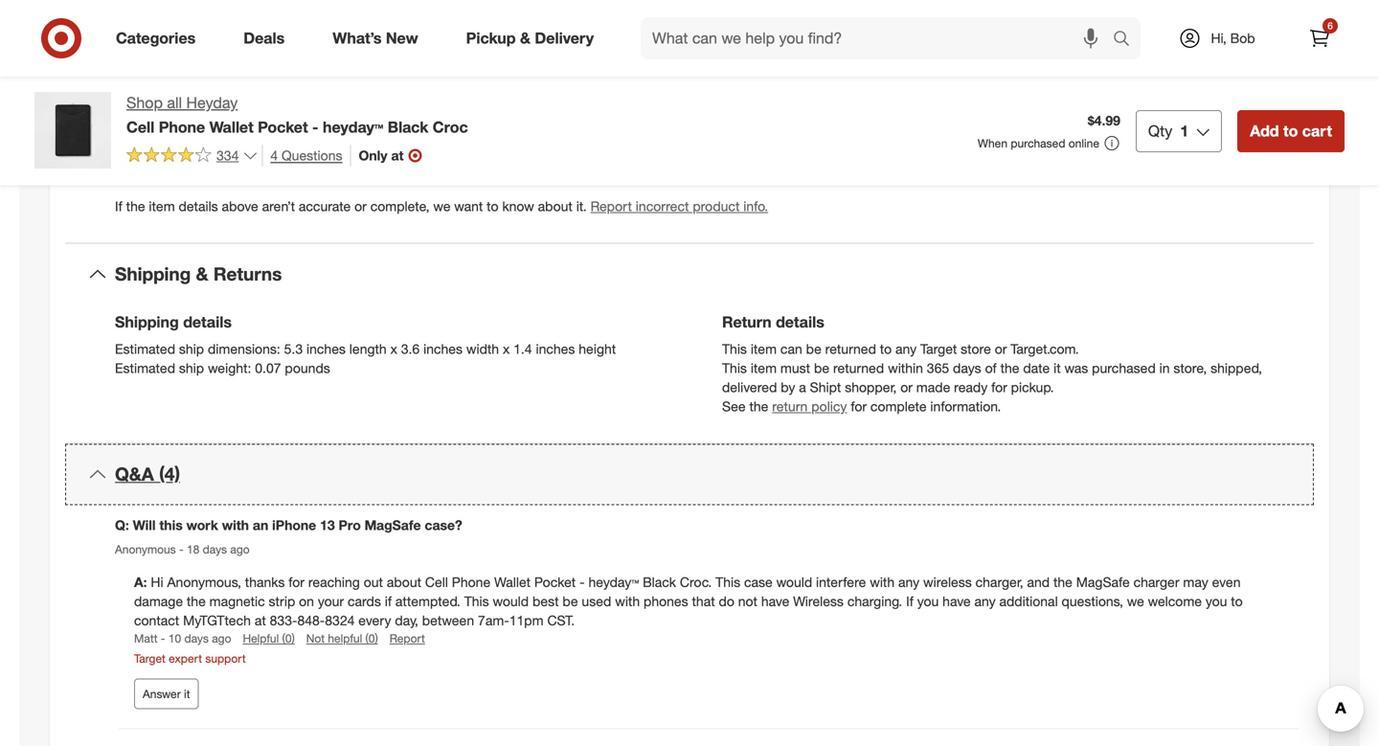 Task type: locate. For each thing, give the bounding box(es) containing it.
that
[[692, 593, 715, 610]]

have
[[761, 593, 790, 610], [943, 593, 971, 610]]

be up cst.
[[563, 593, 578, 610]]

2 you from the left
[[1206, 593, 1227, 610]]

0 horizontal spatial have
[[761, 593, 790, 610]]

1 horizontal spatial wallet
[[494, 574, 531, 591]]

1 horizontal spatial target
[[921, 341, 957, 357]]

0 vertical spatial item
[[149, 198, 175, 215]]

1 horizontal spatial if
[[906, 593, 914, 610]]

0 horizontal spatial x
[[390, 341, 397, 357]]

at right only
[[391, 147, 404, 164]]

purchased right when
[[1011, 136, 1066, 150]]

an
[[253, 517, 268, 534]]

& inside dropdown button
[[196, 263, 208, 285]]

to right want
[[487, 198, 499, 215]]

for down of
[[991, 379, 1007, 396]]

1 horizontal spatial black
[[643, 574, 676, 591]]

you down even
[[1206, 593, 1227, 610]]

information.
[[931, 398, 1001, 415]]

pounds
[[285, 360, 330, 377]]

cell
[[126, 118, 155, 136], [425, 574, 448, 591]]

1 vertical spatial phone
[[452, 574, 491, 591]]

phone inside shop all heyday cell phone wallet pocket - heyday™ black croc
[[159, 118, 205, 136]]

0 vertical spatial ship
[[179, 341, 204, 357]]

shipping & returns button
[[65, 244, 1314, 305]]

0 horizontal spatial for
[[289, 574, 305, 591]]

2 horizontal spatial or
[[995, 341, 1007, 357]]

at up helpful
[[255, 612, 266, 629]]

thanks
[[245, 574, 285, 591]]

may
[[1183, 574, 1209, 591]]

1 vertical spatial for
[[851, 398, 867, 415]]

strip
[[269, 593, 295, 610]]

0 horizontal spatial (0)
[[282, 631, 295, 646]]

1 horizontal spatial inches
[[423, 341, 463, 357]]

0 vertical spatial with
[[222, 517, 249, 534]]

heyday™ up used
[[589, 574, 639, 591]]

1 horizontal spatial cell
[[425, 574, 448, 591]]

to up within
[[880, 341, 892, 357]]

when purchased online
[[978, 136, 1100, 150]]

shipping inside shipping details estimated ship dimensions: 5.3 inches length x 3.6 inches width x 1.4 inches height estimated ship weight: 0.07 pounds
[[115, 313, 179, 332]]

black inside hi anonymous, thanks for reaching out about cell phone wallet pocket - heyday™ black croc.     this case would interfere with any wireless charger, and the magsafe charger may even damage the magnetic strip on your cards if attempted. this would best be used with phones that do not have wireless charging.    if you have any additional questions, we welcome you to contact mytgttech at 833-848-8324 every day, between 7am-11pm cst.
[[643, 574, 676, 591]]

2 vertical spatial be
[[563, 593, 578, 610]]

1 horizontal spatial it
[[1054, 360, 1061, 377]]

be up shipt
[[814, 360, 830, 377]]

aren't
[[262, 198, 295, 215]]

complete
[[871, 398, 927, 415]]

0 vertical spatial days
[[953, 360, 982, 377]]

at
[[391, 147, 404, 164], [255, 612, 266, 629]]

case
[[744, 574, 773, 591]]

1 vertical spatial magsafe
[[1076, 574, 1130, 591]]

any up within
[[896, 341, 917, 357]]

& left returns
[[196, 263, 208, 285]]

questions
[[282, 147, 342, 164]]

incorrect
[[636, 198, 689, 215]]

1 horizontal spatial at
[[391, 147, 404, 164]]

(0) down every
[[365, 631, 378, 646]]

item up delivered
[[751, 360, 777, 377]]

report down "day,"
[[390, 631, 425, 646]]

a:
[[134, 574, 151, 591]]

0 vertical spatial ago
[[230, 542, 250, 557]]

2 (0) from the left
[[365, 631, 378, 646]]

0 horizontal spatial it
[[184, 687, 190, 701]]

know
[[502, 198, 534, 215]]

What can we help you find? suggestions appear below search field
[[641, 17, 1118, 59]]

black up "phones"
[[643, 574, 676, 591]]

: left 080-
[[243, 77, 246, 94]]

1 vertical spatial if
[[906, 593, 914, 610]]

0 horizontal spatial :
[[144, 19, 148, 36]]

1 x from the left
[[390, 341, 397, 357]]

days up target expert support
[[184, 631, 209, 646]]

ship
[[179, 341, 204, 357], [179, 360, 204, 377]]

anonymous
[[115, 542, 176, 557]]

0 horizontal spatial with
[[222, 517, 249, 534]]

1 vertical spatial cell
[[425, 574, 448, 591]]

have down wireless
[[943, 593, 971, 610]]

details up the dimensions:
[[183, 313, 232, 332]]

0 vertical spatial &
[[520, 29, 531, 47]]

any left wireless
[[898, 574, 920, 591]]

magsafe inside hi anonymous, thanks for reaching out about cell phone wallet pocket - heyday™ black croc.     this case would interfere with any wireless charger, and the magsafe charger may even damage the magnetic strip on your cards if attempted. this would best be used with phones that do not have wireless charging.    if you have any additional questions, we welcome you to contact mytgttech at 833-848-8324 every day, between 7am-11pm cst.
[[1076, 574, 1130, 591]]

ship left weight:
[[179, 360, 204, 377]]

q&a
[[115, 463, 154, 485]]

or down within
[[901, 379, 913, 396]]

1 vertical spatial report
[[390, 631, 425, 646]]

inches up pounds
[[307, 341, 346, 357]]

pocket inside hi anonymous, thanks for reaching out about cell phone wallet pocket - heyday™ black croc.     this case would interfere with any wireless charger, and the magsafe charger may even damage the magnetic strip on your cards if attempted. this would best be used with phones that do not have wireless charging.    if you have any additional questions, we welcome you to contact mytgttech at 833-848-8324 every day, between 7am-11pm cst.
[[534, 574, 576, 591]]

phone up 7am-
[[452, 574, 491, 591]]

this up do
[[716, 574, 741, 591]]

phone down all
[[159, 118, 205, 136]]

2 vertical spatial with
[[615, 593, 640, 610]]

2 x from the left
[[503, 341, 510, 357]]

about inside hi anonymous, thanks for reaching out about cell phone wallet pocket - heyday™ black croc.     this case would interfere with any wireless charger, and the magsafe charger may even damage the magnetic strip on your cards if attempted. this would best be used with phones that do not have wireless charging.    if you have any additional questions, we welcome you to contact mytgttech at 833-848-8324 every day, between 7am-11pm cst.
[[387, 574, 421, 591]]

0 horizontal spatial inches
[[307, 341, 346, 357]]

on
[[299, 593, 314, 610]]

2 ship from the top
[[179, 360, 204, 377]]

1 vertical spatial &
[[196, 263, 208, 285]]

: for imported
[[154, 136, 158, 152]]

the down delivered
[[750, 398, 769, 415]]

heyday™ inside hi anonymous, thanks for reaching out about cell phone wallet pocket - heyday™ black croc.     this case would interfere with any wireless charger, and the magsafe charger may even damage the magnetic strip on your cards if attempted. this would best be used with phones that do not have wireless charging.    if you have any additional questions, we welcome you to contact mytgttech at 833-848-8324 every day, between 7am-11pm cst.
[[589, 574, 639, 591]]

1 vertical spatial heyday™
[[589, 574, 639, 591]]

it
[[1054, 360, 1061, 377], [184, 687, 190, 701]]

for inside hi anonymous, thanks for reaching out about cell phone wallet pocket - heyday™ black croc.     this case would interfere with any wireless charger, and the magsafe charger may even damage the magnetic strip on your cards if attempted. this would best be used with phones that do not have wireless charging.    if you have any additional questions, we welcome you to contact mytgttech at 833-848-8324 every day, between 7am-11pm cst.
[[289, 574, 305, 591]]

can
[[781, 341, 802, 357]]

for up on
[[289, 574, 305, 591]]

x left "1.4"
[[503, 341, 510, 357]]

2 vertical spatial for
[[289, 574, 305, 591]]

black up the only at
[[388, 118, 429, 136]]

pocket up 4
[[258, 118, 308, 136]]

be inside hi anonymous, thanks for reaching out about cell phone wallet pocket - heyday™ black croc.     this case would interfere with any wireless charger, and the magsafe charger may even damage the magnetic strip on your cards if attempted. this would best be used with phones that do not have wireless charging.    if you have any additional questions, we welcome you to contact mytgttech at 833-848-8324 every day, between 7am-11pm cst.
[[563, 593, 578, 610]]

return
[[772, 398, 808, 415]]

2 shipping from the top
[[115, 313, 179, 332]]

have down case on the bottom right of page
[[761, 593, 790, 610]]

at inside hi anonymous, thanks for reaching out about cell phone wallet pocket - heyday™ black croc.     this case would interfere with any wireless charger, and the magsafe charger may even damage the magnetic strip on your cards if attempted. this would best be used with phones that do not have wireless charging.    if you have any additional questions, we welcome you to contact mytgttech at 833-848-8324 every day, between 7am-11pm cst.
[[255, 612, 266, 629]]

number
[[147, 77, 198, 94]]

returned
[[825, 341, 876, 357], [833, 360, 884, 377]]

(0) inside button
[[365, 631, 378, 646]]

days up ready
[[953, 360, 982, 377]]

ago down mytgttech
[[212, 631, 231, 646]]

shipping left returns
[[115, 263, 191, 285]]

return
[[722, 313, 772, 332]]

- inside q: will this work with an iphone 13 pro magsafe case? anonymous - 18 days ago
[[179, 542, 184, 557]]

details inside return details this item can be returned to any target store or target.com. this item must be returned within 365 days of the date it was purchased in store, shipped, delivered by a shipt shopper, or made ready for pickup. see the return policy for complete information.
[[776, 313, 825, 332]]

be right can
[[806, 341, 822, 357]]

within
[[888, 360, 923, 377]]

0 horizontal spatial black
[[388, 118, 429, 136]]

1 vertical spatial or
[[995, 341, 1007, 357]]

would up wireless
[[776, 574, 812, 591]]

would up '11pm'
[[493, 593, 529, 610]]

- inside shop all heyday cell phone wallet pocket - heyday™ black croc
[[312, 118, 319, 136]]

cards
[[348, 593, 381, 610]]

& for shipping
[[196, 263, 208, 285]]

for
[[991, 379, 1007, 396], [851, 398, 867, 415], [289, 574, 305, 591]]

magsafe up questions,
[[1076, 574, 1130, 591]]

cell up attempted. on the bottom of the page
[[425, 574, 448, 591]]

phone inside hi anonymous, thanks for reaching out about cell phone wallet pocket - heyday™ black croc.     this case would interfere with any wireless charger, and the magsafe charger may even damage the magnetic strip on your cards if attempted. this would best be used with phones that do not have wireless charging.    if you have any additional questions, we welcome you to contact mytgttech at 833-848-8324 every day, between 7am-11pm cst.
[[452, 574, 491, 591]]

details
[[179, 198, 218, 215], [183, 313, 232, 332], [776, 313, 825, 332]]

product
[[693, 198, 740, 215]]

- up used
[[580, 574, 585, 591]]

shipping for shipping & returns
[[115, 263, 191, 285]]

want
[[454, 198, 483, 215]]

0 vertical spatial returned
[[825, 341, 876, 357]]

0 horizontal spatial we
[[433, 198, 451, 215]]

of
[[985, 360, 997, 377]]

it left was
[[1054, 360, 1061, 377]]

1 vertical spatial about
[[387, 574, 421, 591]]

1.4
[[514, 341, 532, 357]]

1 horizontal spatial &
[[520, 29, 531, 47]]

if down origin
[[115, 198, 122, 215]]

1 vertical spatial ship
[[179, 360, 204, 377]]

days right the 18
[[203, 542, 227, 557]]

0 horizontal spatial cell
[[126, 118, 155, 136]]

1 (0) from the left
[[282, 631, 295, 646]]

cart
[[1303, 122, 1332, 140]]

target up 365
[[921, 341, 957, 357]]

1 vertical spatial purchased
[[1092, 360, 1156, 377]]

1 vertical spatial :
[[243, 77, 246, 94]]

with up "charging."
[[870, 574, 895, 591]]

purchased inside return details this item can be returned to any target store or target.com. this item must be returned within 365 days of the date it was purchased in store, shipped, delivered by a shipt shopper, or made ready for pickup. see the return policy for complete information.
[[1092, 360, 1156, 377]]

1 horizontal spatial purchased
[[1092, 360, 1156, 377]]

0 horizontal spatial about
[[387, 574, 421, 591]]

this up 7am-
[[464, 593, 489, 610]]

1 horizontal spatial heyday™
[[589, 574, 639, 591]]

inches right "3.6" on the top of page
[[423, 341, 463, 357]]

report right it.
[[591, 198, 632, 215]]

0 horizontal spatial heyday™
[[323, 118, 383, 136]]

cell down shop
[[126, 118, 155, 136]]

0 vertical spatial pocket
[[258, 118, 308, 136]]

about up if
[[387, 574, 421, 591]]

the
[[126, 198, 145, 215], [1001, 360, 1020, 377], [750, 398, 769, 415], [1054, 574, 1073, 591], [187, 593, 206, 610]]

191907517446
[[151, 19, 241, 36]]

0 vertical spatial magsafe
[[365, 517, 421, 534]]

8324
[[325, 612, 355, 629]]

shipping inside dropdown button
[[115, 263, 191, 285]]

0 horizontal spatial pocket
[[258, 118, 308, 136]]

0 vertical spatial :
[[144, 19, 148, 36]]

reaching
[[308, 574, 360, 591]]

add to cart button
[[1238, 110, 1345, 152]]

1 horizontal spatial phone
[[452, 574, 491, 591]]

for down shopper,
[[851, 398, 867, 415]]

1 vertical spatial estimated
[[115, 360, 175, 377]]

days inside q: will this work with an iphone 13 pro magsafe case? anonymous - 18 days ago
[[203, 542, 227, 557]]

pickup & delivery link
[[450, 17, 618, 59]]

if right "charging."
[[906, 593, 914, 610]]

1 horizontal spatial x
[[503, 341, 510, 357]]

shopper,
[[845, 379, 897, 396]]

estimated down shipping & returns
[[115, 341, 175, 357]]

this
[[722, 341, 747, 357], [722, 360, 747, 377], [716, 574, 741, 591], [464, 593, 489, 610]]

even
[[1212, 574, 1241, 591]]

bob
[[1231, 30, 1255, 46]]

origin : imported
[[115, 136, 217, 152]]

: left imported
[[154, 136, 158, 152]]

& right pickup
[[520, 29, 531, 47]]

: for 191907517446
[[144, 19, 148, 36]]

not
[[306, 631, 325, 646]]

0 vertical spatial or
[[355, 198, 367, 215]]

shipt
[[810, 379, 841, 396]]

q:
[[115, 517, 129, 534]]

details inside shipping details estimated ship dimensions: 5.3 inches length x 3.6 inches width x 1.4 inches height estimated ship weight: 0.07 pounds
[[183, 313, 232, 332]]

estimated left weight:
[[115, 360, 175, 377]]

magsafe inside q: will this work with an iphone 13 pro magsafe case? anonymous - 18 days ago
[[365, 517, 421, 534]]

additional
[[1000, 593, 1058, 610]]

to right the add
[[1284, 122, 1298, 140]]

ship left the dimensions:
[[179, 341, 204, 357]]

0 vertical spatial if
[[115, 198, 122, 215]]

details up can
[[776, 313, 825, 332]]

the down origin
[[126, 198, 145, 215]]

2 vertical spatial any
[[975, 593, 996, 610]]

0 horizontal spatial wallet
[[209, 118, 254, 136]]

0 vertical spatial we
[[433, 198, 451, 215]]

cell inside shop all heyday cell phone wallet pocket - heyday™ black croc
[[126, 118, 155, 136]]

0 horizontal spatial phone
[[159, 118, 205, 136]]

1 vertical spatial target
[[134, 652, 166, 666]]

(0) down 833-
[[282, 631, 295, 646]]

0 horizontal spatial &
[[196, 263, 208, 285]]

1 vertical spatial pocket
[[534, 574, 576, 591]]

1 vertical spatial ago
[[212, 631, 231, 646]]

we down charger
[[1127, 593, 1144, 610]]

about left it.
[[538, 198, 573, 215]]

your
[[318, 593, 344, 610]]

it right answer
[[184, 687, 190, 701]]

it inside button
[[184, 687, 190, 701]]

(0)
[[282, 631, 295, 646], [365, 631, 378, 646]]

target inside return details this item can be returned to any target store or target.com. this item must be returned within 365 days of the date it was purchased in store, shipped, delivered by a shipt shopper, or made ready for pickup. see the return policy for complete information.
[[921, 341, 957, 357]]

1 ship from the top
[[179, 341, 204, 357]]

item down '334' link
[[149, 198, 175, 215]]

if inside hi anonymous, thanks for reaching out about cell phone wallet pocket - heyday™ black croc.     this case would interfere with any wireless charger, and the magsafe charger may even damage the magnetic strip on your cards if attempted. this would best be used with phones that do not have wireless charging.    if you have any additional questions, we welcome you to contact mytgttech at 833-848-8324 every day, between 7am-11pm cst.
[[906, 593, 914, 610]]

wallet up 334
[[209, 118, 254, 136]]

- left the 18
[[179, 542, 184, 557]]

1 horizontal spatial about
[[538, 198, 573, 215]]

1 horizontal spatial report
[[591, 198, 632, 215]]

or up of
[[995, 341, 1007, 357]]

334
[[216, 147, 239, 164]]

wallet up '11pm'
[[494, 574, 531, 591]]

the right the and
[[1054, 574, 1073, 591]]

item number (dpci) : 080-08-7997
[[115, 77, 328, 94]]

2 vertical spatial :
[[154, 136, 158, 152]]

: left 191907517446 at the top
[[144, 19, 148, 36]]

1 horizontal spatial we
[[1127, 593, 1144, 610]]

target down matt
[[134, 652, 166, 666]]

ago up thanks in the bottom of the page
[[230, 542, 250, 557]]

to inside hi anonymous, thanks for reaching out about cell phone wallet pocket - heyday™ black croc.     this case would interfere with any wireless charger, and the magsafe charger may even damage the magnetic strip on your cards if attempted. this would best be used with phones that do not have wireless charging.    if you have any additional questions, we welcome you to contact mytgttech at 833-848-8324 every day, between 7am-11pm cst.
[[1231, 593, 1243, 610]]

0 vertical spatial heyday™
[[323, 118, 383, 136]]

what's new link
[[316, 17, 442, 59]]

2 vertical spatial days
[[184, 631, 209, 646]]

2 horizontal spatial for
[[991, 379, 1007, 396]]

this down return
[[722, 341, 747, 357]]

5.3
[[284, 341, 303, 357]]

magsafe right pro
[[365, 517, 421, 534]]

- up questions at the left top
[[312, 118, 319, 136]]

4
[[270, 147, 278, 164]]

heyday™ up only
[[323, 118, 383, 136]]

hi anonymous, thanks for reaching out about cell phone wallet pocket - heyday™ black croc.     this case would interfere with any wireless charger, and the magsafe charger may even damage the magnetic strip on your cards if attempted. this would best be used with phones that do not have wireless charging.    if you have any additional questions, we welcome you to contact mytgttech at 833-848-8324 every day, between 7am-11pm cst.
[[134, 574, 1243, 629]]

1 vertical spatial it
[[184, 687, 190, 701]]

days
[[953, 360, 982, 377], [203, 542, 227, 557], [184, 631, 209, 646]]

to
[[1284, 122, 1298, 140], [487, 198, 499, 215], [880, 341, 892, 357], [1231, 593, 1243, 610]]

or right "accurate"
[[355, 198, 367, 215]]

1 horizontal spatial pocket
[[534, 574, 576, 591]]

mytgttech
[[183, 612, 251, 629]]

1 vertical spatial wallet
[[494, 574, 531, 591]]

inches right "1.4"
[[536, 341, 575, 357]]

0 vertical spatial any
[[896, 341, 917, 357]]

with left 'an'
[[222, 517, 249, 534]]

1 horizontal spatial have
[[943, 593, 971, 610]]

expert
[[169, 652, 202, 666]]

1 vertical spatial black
[[643, 574, 676, 591]]

x
[[390, 341, 397, 357], [503, 341, 510, 357]]

pocket up best
[[534, 574, 576, 591]]

work
[[186, 517, 218, 534]]

item left can
[[751, 341, 777, 357]]

delivery
[[535, 29, 594, 47]]

shipping for shipping details estimated ship dimensions: 5.3 inches length x 3.6 inches width x 1.4 inches height estimated ship weight: 0.07 pounds
[[115, 313, 179, 332]]

18
[[187, 542, 200, 557]]

0 vertical spatial black
[[388, 118, 429, 136]]

width
[[466, 341, 499, 357]]

you down wireless
[[917, 593, 939, 610]]

1 vertical spatial at
[[255, 612, 266, 629]]

1 shipping from the top
[[115, 263, 191, 285]]

all
[[167, 93, 182, 112]]

0 vertical spatial at
[[391, 147, 404, 164]]

0 vertical spatial purchased
[[1011, 136, 1066, 150]]

inches
[[307, 341, 346, 357], [423, 341, 463, 357], [536, 341, 575, 357]]

1 vertical spatial we
[[1127, 593, 1144, 610]]

$4.99
[[1088, 112, 1121, 129]]

0 vertical spatial wallet
[[209, 118, 254, 136]]

to down even
[[1231, 593, 1243, 610]]

1 horizontal spatial would
[[776, 574, 812, 591]]

item
[[115, 77, 143, 94]]

target
[[921, 341, 957, 357], [134, 652, 166, 666]]

online
[[1069, 136, 1100, 150]]

1 vertical spatial with
[[870, 574, 895, 591]]

-
[[312, 118, 319, 136], [179, 542, 184, 557], [580, 574, 585, 591], [161, 631, 165, 646]]

with right used
[[615, 593, 640, 610]]

questions,
[[1062, 593, 1123, 610]]

1 horizontal spatial :
[[154, 136, 158, 152]]

shipping down shipping & returns
[[115, 313, 179, 332]]

we left want
[[433, 198, 451, 215]]

purchased left in
[[1092, 360, 1156, 377]]

x left "3.6" on the top of page
[[390, 341, 397, 357]]

any down charger,
[[975, 593, 996, 610]]



Task type: describe. For each thing, give the bounding box(es) containing it.
11pm
[[509, 612, 544, 629]]

hi,
[[1211, 30, 1227, 46]]

not helpful  (0) button
[[306, 630, 378, 647]]

categories
[[116, 29, 196, 47]]

charger
[[1134, 574, 1180, 591]]

if the item details above aren't accurate or complete, we want to know about it. report incorrect product info.
[[115, 198, 768, 215]]

1 vertical spatial item
[[751, 341, 777, 357]]

3 inches from the left
[[536, 341, 575, 357]]

1 have from the left
[[761, 593, 790, 610]]

used
[[582, 593, 611, 610]]

length
[[349, 341, 387, 357]]

it inside return details this item can be returned to any target store or target.com. this item must be returned within 365 days of the date it was purchased in store, shipped, delivered by a shipt shopper, or made ready for pickup. see the return policy for complete information.
[[1054, 360, 1061, 377]]

upc : 191907517446
[[115, 19, 241, 36]]

weight:
[[208, 360, 251, 377]]

(0) inside button
[[282, 631, 295, 646]]

any inside return details this item can be returned to any target store or target.com. this item must be returned within 365 days of the date it was purchased in store, shipped, delivered by a shipt shopper, or made ready for pickup. see the return policy for complete information.
[[896, 341, 917, 357]]

848-
[[297, 612, 325, 629]]

add
[[1250, 122, 1279, 140]]

1 vertical spatial any
[[898, 574, 920, 591]]

0 vertical spatial for
[[991, 379, 1007, 396]]

833-
[[270, 612, 297, 629]]

a
[[799, 379, 806, 396]]

charging.
[[848, 593, 903, 610]]

every
[[359, 612, 391, 629]]

with inside q: will this work with an iphone 13 pro magsafe case? anonymous - 18 days ago
[[222, 517, 249, 534]]

0.07
[[255, 360, 281, 377]]

qty 1
[[1148, 122, 1189, 140]]

target.com.
[[1011, 341, 1079, 357]]

deals link
[[227, 17, 309, 59]]

& for pickup
[[520, 29, 531, 47]]

- inside hi anonymous, thanks for reaching out about cell phone wallet pocket - heyday™ black croc.     this case would interfere with any wireless charger, and the magsafe charger may even damage the magnetic strip on your cards if attempted. this would best be used with phones that do not have wireless charging.    if you have any additional questions, we welcome you to contact mytgttech at 833-848-8324 every day, between 7am-11pm cst.
[[580, 574, 585, 591]]

1 vertical spatial be
[[814, 360, 830, 377]]

2 horizontal spatial :
[[243, 77, 246, 94]]

helpful
[[243, 631, 279, 646]]

1 estimated from the top
[[115, 341, 175, 357]]

heyday™ inside shop all heyday cell phone wallet pocket - heyday™ black croc
[[323, 118, 383, 136]]

not helpful  (0)
[[306, 631, 378, 646]]

wallet inside shop all heyday cell phone wallet pocket - heyday™ black croc
[[209, 118, 254, 136]]

0 horizontal spatial or
[[355, 198, 367, 215]]

1 you from the left
[[917, 593, 939, 610]]

return policy link
[[772, 398, 847, 415]]

iphone
[[272, 517, 316, 534]]

shop all heyday cell phone wallet pocket - heyday™ black croc
[[126, 93, 468, 136]]

shipping & returns
[[115, 263, 282, 285]]

it.
[[576, 198, 587, 215]]

details left above
[[179, 198, 218, 215]]

0 vertical spatial be
[[806, 341, 822, 357]]

black inside shop all heyday cell phone wallet pocket - heyday™ black croc
[[388, 118, 429, 136]]

shipped,
[[1211, 360, 1262, 377]]

interfere
[[816, 574, 866, 591]]

1 inches from the left
[[307, 341, 346, 357]]

charger,
[[976, 574, 1024, 591]]

day,
[[395, 612, 418, 629]]

origin
[[115, 136, 154, 152]]

2 inches from the left
[[423, 341, 463, 357]]

0 vertical spatial about
[[538, 198, 573, 215]]

details for shipping
[[183, 313, 232, 332]]

accurate
[[299, 198, 351, 215]]

hi, bob
[[1211, 30, 1255, 46]]

2 have from the left
[[943, 593, 971, 610]]

wallet inside hi anonymous, thanks for reaching out about cell phone wallet pocket - heyday™ black croc.     this case would interfere with any wireless charger, and the magsafe charger may even damage the magnetic strip on your cards if attempted. this would best be used with phones that do not have wireless charging.    if you have any additional questions, we welcome you to contact mytgttech at 833-848-8324 every day, between 7am-11pm cst.
[[494, 574, 531, 591]]

4 questions link
[[262, 144, 342, 166]]

see
[[722, 398, 746, 415]]

2 horizontal spatial with
[[870, 574, 895, 591]]

returns
[[213, 263, 282, 285]]

image of cell phone wallet pocket - heyday™ black croc image
[[34, 92, 111, 169]]

0 horizontal spatial report
[[390, 631, 425, 646]]

anonymous,
[[167, 574, 241, 591]]

the down anonymous,
[[187, 593, 206, 610]]

matt
[[134, 631, 158, 646]]

days inside return details this item can be returned to any target store or target.com. this item must be returned within 365 days of the date it was purchased in store, shipped, delivered by a shipt shopper, or made ready for pickup. see the return policy for complete information.
[[953, 360, 982, 377]]

shop
[[126, 93, 163, 112]]

categories link
[[100, 17, 220, 59]]

0 horizontal spatial would
[[493, 593, 529, 610]]

the right of
[[1001, 360, 1020, 377]]

when
[[978, 136, 1008, 150]]

search
[[1104, 31, 1150, 49]]

qty
[[1148, 122, 1173, 140]]

made
[[916, 379, 950, 396]]

helpful  (0) button
[[243, 630, 295, 647]]

wireless
[[793, 593, 844, 610]]

7997
[[298, 77, 328, 94]]

hi
[[151, 574, 163, 591]]

damage
[[134, 593, 183, 610]]

ready
[[954, 379, 988, 396]]

croc.
[[680, 574, 712, 591]]

ago inside q: will this work with an iphone 13 pro magsafe case? anonymous - 18 days ago
[[230, 542, 250, 557]]

we inside hi anonymous, thanks for reaching out about cell phone wallet pocket - heyday™ black croc.     this case would interfere with any wireless charger, and the magsafe charger may even damage the magnetic strip on your cards if attempted. this would best be used with phones that do not have wireless charging.    if you have any additional questions, we welcome you to contact mytgttech at 833-848-8324 every day, between 7am-11pm cst.
[[1127, 593, 1144, 610]]

3.6
[[401, 341, 420, 357]]

out
[[364, 574, 383, 591]]

2 estimated from the top
[[115, 360, 175, 377]]

and
[[1027, 574, 1050, 591]]

will
[[133, 517, 156, 534]]

q&a (4)
[[115, 463, 180, 485]]

0 vertical spatial would
[[776, 574, 812, 591]]

(dpci)
[[202, 77, 243, 94]]

details for return
[[776, 313, 825, 332]]

search button
[[1104, 17, 1150, 63]]

above
[[222, 198, 258, 215]]

- left 10
[[161, 631, 165, 646]]

only
[[359, 147, 388, 164]]

helpful  (0)
[[243, 631, 295, 646]]

to inside return details this item can be returned to any target store or target.com. this item must be returned within 365 days of the date it was purchased in store, shipped, delivered by a shipt shopper, or made ready for pickup. see the return policy for complete information.
[[880, 341, 892, 357]]

matt - 10 days ago
[[134, 631, 231, 646]]

to inside button
[[1284, 122, 1298, 140]]

pro
[[339, 517, 361, 534]]

0 horizontal spatial purchased
[[1011, 136, 1066, 150]]

heyday
[[186, 93, 238, 112]]

cst.
[[547, 612, 575, 629]]

0 horizontal spatial target
[[134, 652, 166, 666]]

pocket inside shop all heyday cell phone wallet pocket - heyday™ black croc
[[258, 118, 308, 136]]

2 vertical spatial item
[[751, 360, 777, 377]]

0 horizontal spatial if
[[115, 198, 122, 215]]

1 horizontal spatial with
[[615, 593, 640, 610]]

shipping details estimated ship dimensions: 5.3 inches length x 3.6 inches width x 1.4 inches height estimated ship weight: 0.07 pounds
[[115, 313, 616, 377]]

welcome
[[1148, 593, 1202, 610]]

2 vertical spatial or
[[901, 379, 913, 396]]

10
[[168, 631, 181, 646]]

this up delivered
[[722, 360, 747, 377]]

4 questions
[[270, 147, 342, 164]]

in
[[1160, 360, 1170, 377]]

add to cart
[[1250, 122, 1332, 140]]

pickup & delivery
[[466, 29, 594, 47]]

1 vertical spatial returned
[[833, 360, 884, 377]]

cell inside hi anonymous, thanks for reaching out about cell phone wallet pocket - heyday™ black croc.     this case would interfere with any wireless charger, and the magsafe charger may even damage the magnetic strip on your cards if attempted. this would best be used with phones that do not have wireless charging.    if you have any additional questions, we welcome you to contact mytgttech at 833-848-8324 every day, between 7am-11pm cst.
[[425, 574, 448, 591]]

q&a (4) button
[[65, 444, 1314, 505]]

this
[[159, 517, 183, 534]]



Task type: vqa. For each thing, say whether or not it's contained in the screenshot.
first X from the right
yes



